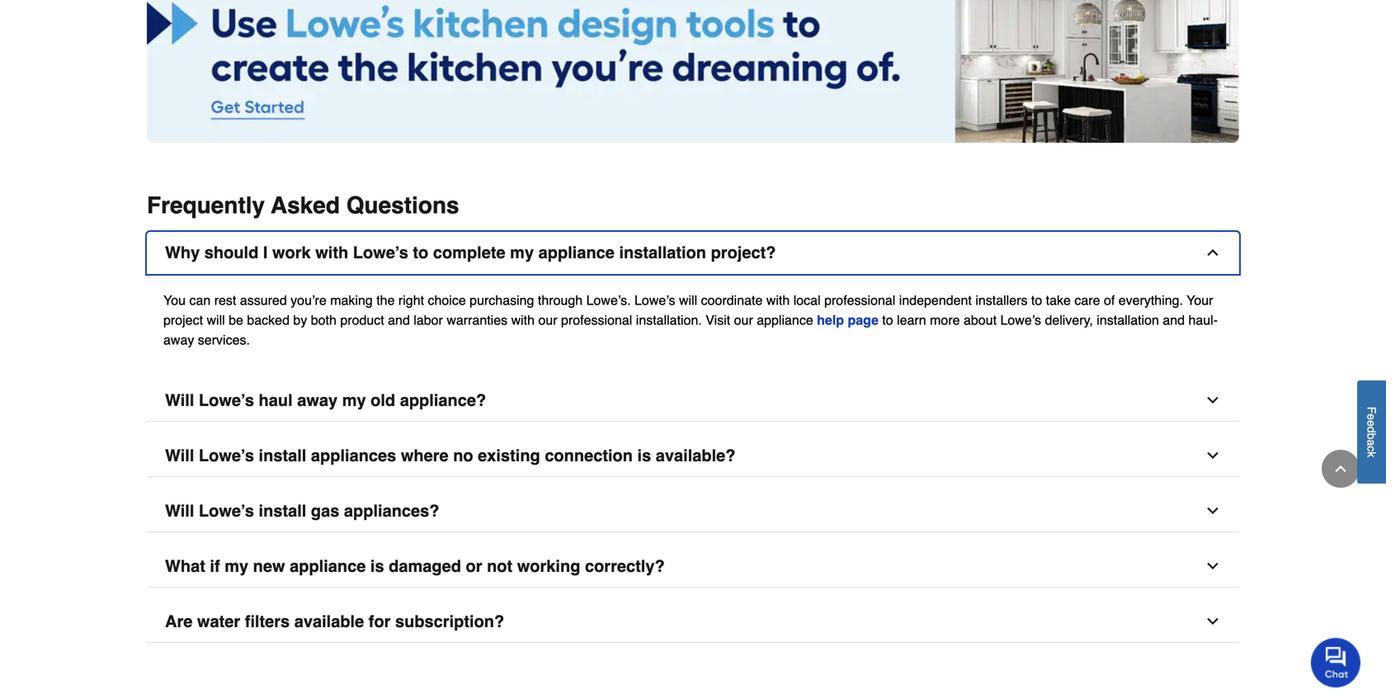 Task type: locate. For each thing, give the bounding box(es) containing it.
and inside to learn more about lowe's delivery, installation and haul- away services.
[[1163, 312, 1185, 328]]

where
[[401, 446, 449, 465]]

2 horizontal spatial to
[[1032, 293, 1043, 308]]

0 vertical spatial away
[[163, 332, 194, 348]]

our
[[539, 312, 558, 328], [734, 312, 753, 328]]

0 vertical spatial chevron up image
[[1205, 244, 1222, 261]]

1 vertical spatial chevron down image
[[1205, 558, 1222, 575]]

2 vertical spatial will
[[165, 501, 194, 520]]

rest
[[214, 293, 236, 308]]

appliance
[[539, 243, 615, 262], [757, 312, 814, 328], [290, 557, 366, 576]]

0 vertical spatial chevron down image
[[1205, 392, 1222, 409]]

0 vertical spatial is
[[638, 446, 651, 465]]

1 vertical spatial away
[[297, 391, 338, 410]]

2 chevron down image from the top
[[1205, 558, 1222, 575]]

3 chevron down image from the top
[[1205, 613, 1222, 630]]

0 vertical spatial with
[[315, 243, 349, 262]]

installation down the of
[[1097, 312, 1160, 328]]

3 will from the top
[[165, 501, 194, 520]]

will lowe's install appliances where no existing connection is available? button
[[147, 435, 1240, 477]]

0 vertical spatial install
[[259, 446, 307, 465]]

1 horizontal spatial away
[[297, 391, 338, 410]]

will inside button
[[165, 446, 194, 465]]

chevron down image inside the what if my new appliance is damaged or not working correctly? button
[[1205, 558, 1222, 575]]

0 vertical spatial my
[[510, 243, 534, 262]]

help page
[[817, 312, 879, 328]]

filters
[[245, 612, 290, 631]]

1 vertical spatial professional
[[561, 312, 633, 328]]

e up b
[[1366, 420, 1379, 427]]

0 horizontal spatial my
[[225, 557, 249, 576]]

will inside button
[[165, 501, 194, 520]]

damaged
[[389, 557, 461, 576]]

1 horizontal spatial to
[[883, 312, 894, 328]]

0 horizontal spatial appliance
[[290, 557, 366, 576]]

2 and from the left
[[1163, 312, 1185, 328]]

will
[[165, 391, 194, 410], [165, 446, 194, 465], [165, 501, 194, 520]]

1 horizontal spatial installation
[[1097, 312, 1160, 328]]

2 vertical spatial to
[[883, 312, 894, 328]]

1 will from the top
[[165, 391, 194, 410]]

will lowe's install gas appliances? button
[[147, 490, 1240, 532]]

2 vertical spatial with
[[511, 312, 535, 328]]

1 chevron down image from the top
[[1205, 392, 1222, 409]]

0 horizontal spatial is
[[371, 557, 384, 576]]

1 vertical spatial chevron down image
[[1205, 447, 1222, 464]]

installers
[[976, 293, 1028, 308]]

will inside 'button'
[[165, 391, 194, 410]]

with right work
[[315, 243, 349, 262]]

and left haul- at the top right of page
[[1163, 312, 1185, 328]]

appliance inside why should i work with lowe's to complete my appliance installation project? button
[[539, 243, 615, 262]]

0 horizontal spatial with
[[315, 243, 349, 262]]

will lowe's install appliances where no existing connection is available?
[[165, 446, 736, 465]]

install for appliances
[[259, 446, 307, 465]]

and down right
[[388, 312, 410, 328]]

1 and from the left
[[388, 312, 410, 328]]

1 vertical spatial chevron up image
[[1333, 461, 1350, 477]]

water
[[197, 612, 240, 631]]

complete
[[433, 243, 506, 262]]

my left "old"
[[342, 391, 366, 410]]

1 e from the top
[[1366, 414, 1379, 420]]

with inside button
[[315, 243, 349, 262]]

2 will from the top
[[165, 446, 194, 465]]

will lowe's haul away my old appliance? button
[[147, 380, 1240, 422]]

are water filters available for subscription?
[[165, 612, 505, 631]]

appliance up available
[[290, 557, 366, 576]]

1 horizontal spatial our
[[734, 312, 753, 328]]

appliance up through
[[539, 243, 615, 262]]

backed
[[247, 312, 290, 328]]

for
[[369, 612, 391, 631]]

to inside why should i work with lowe's to complete my appliance installation project? button
[[413, 243, 429, 262]]

our down through
[[539, 312, 558, 328]]

1 vertical spatial is
[[371, 557, 384, 576]]

0 vertical spatial installation
[[619, 243, 707, 262]]

0 vertical spatial to
[[413, 243, 429, 262]]

chevron down image
[[1205, 503, 1222, 519], [1205, 558, 1222, 575]]

you can rest assured you're making the right choice purchasing through lowe's. lowe's will coordinate with local professional independent installers to take care of everything. your project will be backed by both product and labor warranties with our professional installation. visit our appliance
[[163, 293, 1214, 328]]

chevron down image for will lowe's install gas appliances?
[[1205, 503, 1222, 519]]

chevron down image for what if my new appliance is damaged or not working correctly?
[[1205, 558, 1222, 575]]

should
[[205, 243, 259, 262]]

with down purchasing
[[511, 312, 535, 328]]

2 vertical spatial my
[[225, 557, 249, 576]]

away right 'haul'
[[297, 391, 338, 410]]

working
[[517, 557, 581, 576]]

0 horizontal spatial professional
[[561, 312, 633, 328]]

lowe's
[[353, 243, 408, 262], [635, 293, 676, 308], [1001, 312, 1042, 328], [199, 391, 254, 410], [199, 446, 254, 465], [199, 501, 254, 520]]

and
[[388, 312, 410, 328], [1163, 312, 1185, 328]]

use lowe's kitchen design tools to create the kitchen you're dreaming of. get started. image
[[147, 0, 1240, 143]]

with left 'local'
[[767, 293, 790, 308]]

install inside button
[[259, 446, 307, 465]]

why should i work with lowe's to complete my appliance installation project? button
[[147, 232, 1240, 274]]

0 vertical spatial will
[[165, 391, 194, 410]]

your
[[1187, 293, 1214, 308]]

0 horizontal spatial away
[[163, 332, 194, 348]]

chevron up image
[[1205, 244, 1222, 261], [1333, 461, 1350, 477]]

1 horizontal spatial appliance
[[539, 243, 615, 262]]

e up d
[[1366, 414, 1379, 420]]

1 horizontal spatial and
[[1163, 312, 1185, 328]]

0 vertical spatial professional
[[825, 293, 896, 308]]

1 vertical spatial to
[[1032, 293, 1043, 308]]

1 horizontal spatial will
[[679, 293, 698, 308]]

connection
[[545, 446, 633, 465]]

is left damaged
[[371, 557, 384, 576]]

chevron down image inside will lowe's haul away my old appliance? 'button'
[[1205, 392, 1222, 409]]

with
[[315, 243, 349, 262], [767, 293, 790, 308], [511, 312, 535, 328]]

install
[[259, 446, 307, 465], [259, 501, 307, 520]]

0 vertical spatial appliance
[[539, 243, 615, 262]]

warranties
[[447, 312, 508, 328]]

chat invite button image
[[1312, 637, 1362, 688]]

appliances?
[[344, 501, 440, 520]]

professional up page
[[825, 293, 896, 308]]

1 our from the left
[[539, 312, 558, 328]]

installation inside to learn more about lowe's delivery, installation and haul- away services.
[[1097, 312, 1160, 328]]

learn
[[897, 312, 927, 328]]

2 horizontal spatial appliance
[[757, 312, 814, 328]]

e
[[1366, 414, 1379, 420], [1366, 420, 1379, 427]]

chevron down image inside will lowe's install gas appliances? button
[[1205, 503, 1222, 519]]

my inside button
[[510, 243, 534, 262]]

local
[[794, 293, 821, 308]]

to left the learn
[[883, 312, 894, 328]]

is left available?
[[638, 446, 651, 465]]

to up right
[[413, 243, 429, 262]]

appliance?
[[400, 391, 486, 410]]

by
[[293, 312, 307, 328]]

install left gas
[[259, 501, 307, 520]]

1 horizontal spatial chevron up image
[[1333, 461, 1350, 477]]

1 vertical spatial my
[[342, 391, 366, 410]]

coordinate
[[701, 293, 763, 308]]

to inside to learn more about lowe's delivery, installation and haul- away services.
[[883, 312, 894, 328]]

2 horizontal spatial my
[[510, 243, 534, 262]]

0 horizontal spatial our
[[539, 312, 558, 328]]

available
[[294, 612, 364, 631]]

away down project
[[163, 332, 194, 348]]

2 vertical spatial appliance
[[290, 557, 366, 576]]

professional down lowe's.
[[561, 312, 633, 328]]

f
[[1366, 407, 1379, 414]]

labor
[[414, 312, 443, 328]]

1 vertical spatial installation
[[1097, 312, 1160, 328]]

1 vertical spatial will
[[165, 446, 194, 465]]

will
[[679, 293, 698, 308], [207, 312, 225, 328]]

installation up the you can rest assured you're making the right choice purchasing through lowe's. lowe's will coordinate with local professional independent installers to take care of everything. your project will be backed by both product and labor warranties with our professional installation. visit our appliance
[[619, 243, 707, 262]]

lowe's.
[[587, 293, 631, 308]]

b
[[1366, 433, 1379, 440]]

1 install from the top
[[259, 446, 307, 465]]

0 horizontal spatial installation
[[619, 243, 707, 262]]

our down coordinate
[[734, 312, 753, 328]]

to
[[413, 243, 429, 262], [1032, 293, 1043, 308], [883, 312, 894, 328]]

new
[[253, 557, 285, 576]]

1 horizontal spatial my
[[342, 391, 366, 410]]

install down 'haul'
[[259, 446, 307, 465]]

project
[[163, 312, 203, 328]]

1 vertical spatial install
[[259, 501, 307, 520]]

1 vertical spatial appliance
[[757, 312, 814, 328]]

to left take
[[1032, 293, 1043, 308]]

professional
[[825, 293, 896, 308], [561, 312, 633, 328]]

2 chevron down image from the top
[[1205, 447, 1222, 464]]

are
[[165, 612, 193, 631]]

chevron down image for existing
[[1205, 447, 1222, 464]]

be
[[229, 312, 243, 328]]

1 horizontal spatial with
[[511, 312, 535, 328]]

2 e from the top
[[1366, 420, 1379, 427]]

will left be
[[207, 312, 225, 328]]

appliance down 'local'
[[757, 312, 814, 328]]

install inside button
[[259, 501, 307, 520]]

0 horizontal spatial and
[[388, 312, 410, 328]]

0 horizontal spatial chevron up image
[[1205, 244, 1222, 261]]

installation inside button
[[619, 243, 707, 262]]

2 install from the top
[[259, 501, 307, 520]]

0 vertical spatial chevron down image
[[1205, 503, 1222, 519]]

making
[[330, 293, 373, 308]]

my up purchasing
[[510, 243, 534, 262]]

chevron down image inside are water filters available for subscription? button
[[1205, 613, 1222, 630]]

appliance inside the you can rest assured you're making the right choice purchasing through lowe's. lowe's will coordinate with local professional independent installers to take care of everything. your project will be backed by both product and labor warranties with our professional installation. visit our appliance
[[757, 312, 814, 328]]

chevron down image for appliance?
[[1205, 392, 1222, 409]]

chevron down image inside will lowe's install appliances where no existing connection is available? button
[[1205, 447, 1222, 464]]

2 vertical spatial chevron down image
[[1205, 613, 1222, 630]]

you're
[[291, 293, 327, 308]]

is
[[638, 446, 651, 465], [371, 557, 384, 576]]

will up installation. on the top of page
[[679, 293, 698, 308]]

0 horizontal spatial to
[[413, 243, 429, 262]]

0 horizontal spatial will
[[207, 312, 225, 328]]

assured
[[240, 293, 287, 308]]

1 chevron down image from the top
[[1205, 503, 1222, 519]]

1 horizontal spatial is
[[638, 446, 651, 465]]

2 our from the left
[[734, 312, 753, 328]]

my right if
[[225, 557, 249, 576]]

away
[[163, 332, 194, 348], [297, 391, 338, 410]]

2 horizontal spatial with
[[767, 293, 790, 308]]

chevron down image
[[1205, 392, 1222, 409], [1205, 447, 1222, 464], [1205, 613, 1222, 630]]



Task type: vqa. For each thing, say whether or not it's contained in the screenshot.
'Heating & Cooling' Link at left
no



Task type: describe. For each thing, give the bounding box(es) containing it.
independent
[[900, 293, 972, 308]]

c
[[1366, 446, 1379, 452]]

why should i work with lowe's to complete my appliance installation project?
[[165, 243, 776, 262]]

visit
[[706, 312, 731, 328]]

take
[[1046, 293, 1071, 308]]

appliance inside the what if my new appliance is damaged or not working correctly? button
[[290, 557, 366, 576]]

why
[[165, 243, 200, 262]]

product
[[340, 312, 384, 328]]

haul-
[[1189, 312, 1218, 328]]

scroll to top element
[[1322, 450, 1360, 488]]

delivery,
[[1045, 312, 1094, 328]]

k
[[1366, 452, 1379, 458]]

about
[[964, 312, 997, 328]]

through
[[538, 293, 583, 308]]

lowe's inside the you can rest assured you're making the right choice purchasing through lowe's. lowe's will coordinate with local professional independent installers to take care of everything. your project will be backed by both product and labor warranties with our professional installation. visit our appliance
[[635, 293, 676, 308]]

will for will lowe's install gas appliances?
[[165, 501, 194, 520]]

of
[[1104, 293, 1115, 308]]

gas
[[311, 501, 340, 520]]

lowe's inside 'button'
[[199, 391, 254, 410]]

will for will lowe's install appliances where no existing connection is available?
[[165, 446, 194, 465]]

haul
[[259, 391, 293, 410]]

everything.
[[1119, 293, 1184, 308]]

you
[[163, 293, 186, 308]]

is inside button
[[638, 446, 651, 465]]

chevron up image inside why should i work with lowe's to complete my appliance installation project? button
[[1205, 244, 1222, 261]]

is inside button
[[371, 557, 384, 576]]

questions
[[346, 192, 459, 219]]

project?
[[711, 243, 776, 262]]

what
[[165, 557, 205, 576]]

care
[[1075, 293, 1101, 308]]

not
[[487, 557, 513, 576]]

help
[[817, 312, 844, 328]]

will lowe's install gas appliances?
[[165, 501, 440, 520]]

f e e d b a c k button
[[1358, 381, 1387, 484]]

help page link
[[817, 312, 879, 328]]

can
[[189, 293, 211, 308]]

if
[[210, 557, 220, 576]]

frequently asked questions
[[147, 192, 459, 219]]

away inside 'button'
[[297, 391, 338, 410]]

work
[[272, 243, 311, 262]]

choice
[[428, 293, 466, 308]]

no
[[453, 446, 473, 465]]

1 vertical spatial with
[[767, 293, 790, 308]]

subscription?
[[395, 612, 505, 631]]

more
[[930, 312, 960, 328]]

correctly?
[[585, 557, 665, 576]]

the
[[377, 293, 395, 308]]

a
[[1366, 440, 1379, 446]]

frequently
[[147, 192, 265, 219]]

are water filters available for subscription? button
[[147, 601, 1240, 643]]

my inside 'button'
[[342, 391, 366, 410]]

f e e d b a c k
[[1366, 407, 1379, 458]]

chevron up image inside "scroll to top" element
[[1333, 461, 1350, 477]]

asked
[[271, 192, 340, 219]]

installation.
[[636, 312, 702, 328]]

or
[[466, 557, 482, 576]]

lowe's inside button
[[199, 501, 254, 520]]

will for will lowe's haul away my old appliance?
[[165, 391, 194, 410]]

both
[[311, 312, 337, 328]]

old
[[371, 391, 396, 410]]

services.
[[198, 332, 250, 348]]

what if my new appliance is damaged or not working correctly? button
[[147, 546, 1240, 588]]

install for gas
[[259, 501, 307, 520]]

will lowe's haul away my old appliance?
[[165, 391, 486, 410]]

my inside button
[[225, 557, 249, 576]]

d
[[1366, 427, 1379, 433]]

to inside the you can rest assured you're making the right choice purchasing through lowe's. lowe's will coordinate with local professional independent installers to take care of everything. your project will be backed by both product and labor warranties with our professional installation. visit our appliance
[[1032, 293, 1043, 308]]

lowe's inside to learn more about lowe's delivery, installation and haul- away services.
[[1001, 312, 1042, 328]]

to learn more about lowe's delivery, installation and haul- away services.
[[163, 312, 1218, 348]]

1 vertical spatial will
[[207, 312, 225, 328]]

1 horizontal spatial professional
[[825, 293, 896, 308]]

existing
[[478, 446, 540, 465]]

right
[[399, 293, 424, 308]]

0 vertical spatial will
[[679, 293, 698, 308]]

available?
[[656, 446, 736, 465]]

purchasing
[[470, 293, 534, 308]]

and inside the you can rest assured you're making the right choice purchasing through lowe's. lowe's will coordinate with local professional independent installers to take care of everything. your project will be backed by both product and labor warranties with our professional installation. visit our appliance
[[388, 312, 410, 328]]

away inside to learn more about lowe's delivery, installation and haul- away services.
[[163, 332, 194, 348]]

appliances
[[311, 446, 396, 465]]

page
[[848, 312, 879, 328]]

what if my new appliance is damaged or not working correctly?
[[165, 557, 665, 576]]

i
[[263, 243, 268, 262]]



